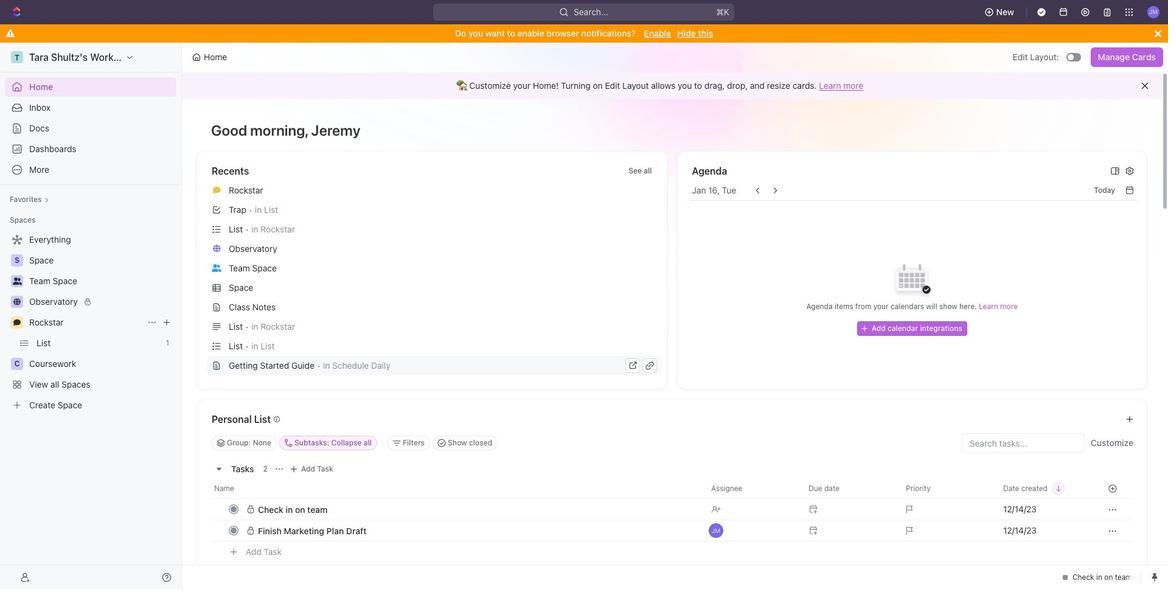 Task type: vqa. For each thing, say whether or not it's contained in the screenshot.
Upgrade to the left
no



Task type: locate. For each thing, give the bounding box(es) containing it.
1 vertical spatial comment image
[[13, 319, 21, 326]]

comment image down globe image
[[13, 319, 21, 326]]

0 horizontal spatial user group image
[[12, 278, 22, 285]]

1 vertical spatial user group image
[[12, 278, 22, 285]]

user group image
[[212, 264, 222, 272], [12, 278, 22, 285]]

0 vertical spatial comment image
[[213, 186, 221, 194]]

globe image
[[213, 245, 221, 252]]

user group image down globe icon
[[212, 264, 222, 272]]

comment image
[[213, 186, 221, 194], [13, 319, 21, 326]]

comment image up globe icon
[[213, 186, 221, 194]]

1 horizontal spatial comment image
[[213, 186, 221, 194]]

tree inside sidebar navigation
[[5, 230, 177, 415]]

Search tasks... text field
[[963, 434, 1085, 452]]

comment image inside tree
[[13, 319, 21, 326]]

alert
[[182, 72, 1163, 99]]

tara shultz's workspace, , element
[[11, 51, 23, 63]]

0 horizontal spatial comment image
[[13, 319, 21, 326]]

coursework, , element
[[11, 358, 23, 370]]

0 vertical spatial user group image
[[212, 264, 222, 272]]

tree
[[5, 230, 177, 415]]

user group image down space, , element
[[12, 278, 22, 285]]

sidebar navigation
[[0, 43, 184, 589]]



Task type: describe. For each thing, give the bounding box(es) containing it.
globe image
[[13, 298, 21, 306]]

space, , element
[[11, 254, 23, 267]]

1 horizontal spatial user group image
[[212, 264, 222, 272]]

user group image inside tree
[[12, 278, 22, 285]]



